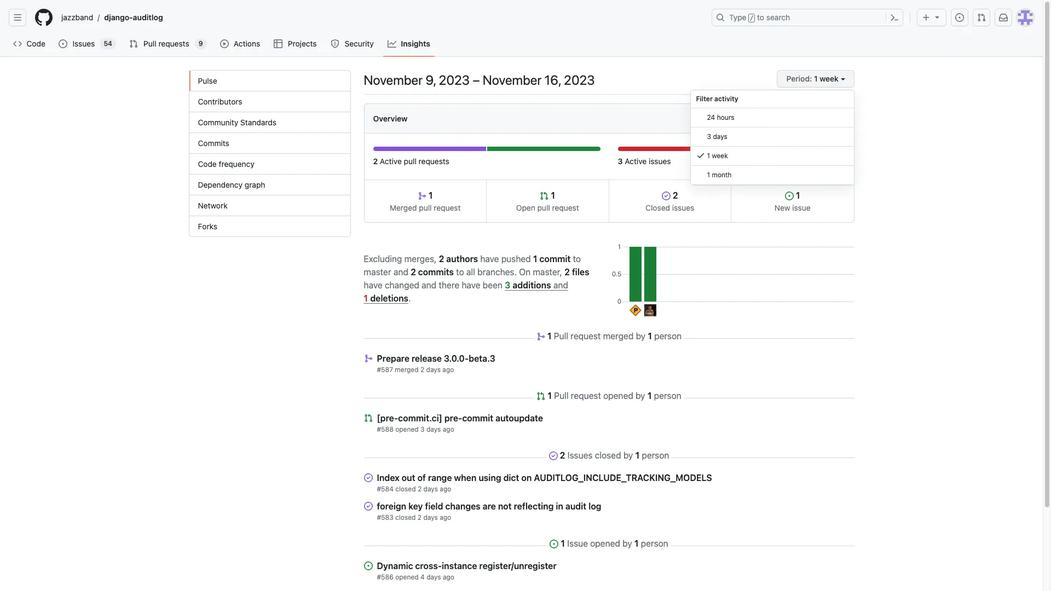 Task type: describe. For each thing, give the bounding box(es) containing it.
request for 1 pull request merged by 1 person
[[571, 331, 601, 341]]

active for issues
[[625, 157, 647, 166]]

on
[[522, 473, 532, 483]]

security link
[[326, 36, 379, 52]]

using
[[479, 473, 501, 483]]

community
[[198, 118, 238, 127]]

code for code
[[27, 39, 45, 48]]

additions
[[513, 280, 551, 290]]

log
[[589, 502, 602, 511]]

foreign key field changes are not reflecting in audit log #583 closed 2 days ago
[[377, 502, 602, 522]]

ago inside index out of range when using dict on auditlog_include_tracking_models #584 closed 2 days ago
[[440, 485, 451, 493]]

1 inside the 2 commits to all branches.   on master, 2 files have changed and there have been 3 additions and 1 deletions .
[[364, 293, 368, 303]]

there
[[439, 280, 459, 290]]

commit.ci]
[[398, 413, 442, 423]]

actions
[[234, 39, 260, 48]]

merges,
[[404, 254, 437, 264]]

4
[[421, 573, 425, 581]]

standards
[[240, 118, 277, 127]]

merged pull request
[[390, 203, 461, 212]]

1 vertical spatial issue closed image
[[549, 452, 558, 460]]

.
[[408, 293, 411, 303]]

days inside index out of range when using dict on auditlog_include_tracking_models #584 closed 2 days ago
[[424, 485, 438, 493]]

0 vertical spatial pull
[[144, 39, 156, 48]]

index out of range when using dict on auditlog_include_tracking_models link
[[377, 473, 712, 483]]

ago inside [pre-commit.ci] pre-commit autoupdate #588 opened 3 days ago
[[443, 425, 454, 434]]

2 left files
[[565, 267, 570, 277]]

new issue
[[775, 203, 811, 212]]

1 issue         opened by 1 person
[[561, 539, 668, 549]]

projects link
[[270, 36, 322, 52]]

all
[[466, 267, 475, 277]]

and inside to master and
[[394, 267, 408, 277]]

1 inside popup button
[[814, 74, 818, 83]]

deletions
[[370, 293, 408, 303]]

3 inside [pre-commit.ci] pre-commit autoupdate #588 opened 3 days ago
[[421, 425, 425, 434]]

0 horizontal spatial pull
[[404, 157, 417, 166]]

ago inside dynamic cross-instance register/unregister #586 opened 4 days ago
[[443, 573, 454, 581]]

foreign
[[377, 502, 406, 511]]

to inside to master and
[[573, 254, 581, 264]]

issue
[[567, 539, 588, 549]]

overview
[[373, 114, 408, 123]]

2 up index out of range when using dict on auditlog_include_tracking_models "link"
[[560, 451, 565, 460]]

#584
[[377, 485, 394, 493]]

git pull request image for right issue opened icon
[[977, 13, 986, 22]]

issue
[[792, 203, 811, 212]]

projects
[[288, 39, 317, 48]]

insights link
[[383, 36, 435, 52]]

1 week button
[[777, 70, 854, 88]]

community standards link
[[189, 112, 350, 133]]

2 inside foreign key field changes are not reflecting in audit log #583 closed 2 days ago
[[418, 514, 422, 522]]

0 horizontal spatial git pull request image
[[364, 414, 373, 423]]

git merge image
[[364, 354, 373, 363]]

open
[[516, 203, 535, 212]]

2 inside index out of range when using dict on auditlog_include_tracking_models #584 closed 2 days ago
[[418, 485, 422, 493]]

release
[[412, 354, 442, 364]]

contributors
[[198, 97, 242, 106]]

request for merged pull request
[[434, 203, 461, 212]]

month
[[712, 171, 732, 179]]

command palette image
[[890, 13, 899, 22]]

days inside 'menu'
[[713, 133, 728, 141]]

prepare release 3.0.0-beta.3 link
[[377, 354, 495, 364]]

ago inside prepare release 3.0.0-beta.3 #587 merged 2 days ago
[[443, 366, 454, 374]]

november 9, 2023 – november 16, 2023
[[364, 72, 595, 88]]

days inside dynamic cross-instance register/unregister #586 opened 4 days ago
[[427, 573, 441, 581]]

9,
[[426, 72, 436, 88]]

1 horizontal spatial commit
[[540, 254, 571, 264]]

table image
[[274, 39, 283, 48]]

0 horizontal spatial 1 week
[[707, 152, 728, 160]]

index out of range when using dict on auditlog_include_tracking_models #584 closed 2 days ago
[[377, 473, 712, 493]]

forks
[[198, 222, 217, 231]]

search
[[766, 13, 790, 22]]

jazzband
[[61, 13, 93, 22]]

pull for open
[[537, 203, 550, 212]]

django-auditlog link
[[100, 9, 167, 26]]

1 horizontal spatial git pull request image
[[537, 392, 545, 401]]

2 up closed issues
[[671, 191, 678, 200]]

/ for jazzband
[[98, 13, 100, 22]]

pull for 1 pull request opened by 1 person
[[554, 391, 569, 401]]

/ for type
[[750, 14, 754, 22]]

graph image
[[388, 39, 397, 48]]

forks link
[[189, 216, 350, 237]]

opened inside dynamic cross-instance register/unregister #586 opened 4 days ago
[[395, 573, 419, 581]]

in
[[556, 502, 563, 511]]

filter activity
[[696, 95, 739, 103]]

open pull request
[[516, 203, 579, 212]]

closed image
[[364, 474, 373, 482]]

days inside [pre-commit.ci] pre-commit autoupdate #588 opened 3 days ago
[[427, 425, 441, 434]]

3 days
[[707, 133, 728, 141]]

0 vertical spatial issues
[[73, 39, 95, 48]]

1 horizontal spatial issues
[[672, 203, 694, 212]]

1 vertical spatial git merge image
[[536, 332, 545, 341]]

graph
[[245, 180, 265, 189]]

3 active issues
[[618, 157, 671, 166]]

2 vertical spatial issue opened image
[[364, 562, 373, 571]]

changes
[[445, 502, 481, 511]]

code link
[[9, 36, 50, 52]]

1 pull request merged by 1 person
[[548, 331, 682, 341]]

files
[[572, 267, 589, 277]]

pull for 1 pull request merged by 1 person
[[554, 331, 568, 341]]

[pre-commit.ci] pre-commit autoupdate #588 opened 3 days ago
[[377, 413, 543, 434]]

0 horizontal spatial issues
[[649, 157, 671, 166]]

1 horizontal spatial and
[[422, 280, 436, 290]]

1 horizontal spatial issue closed image
[[662, 192, 671, 200]]

ago inside foreign key field changes are not reflecting in audit log #583 closed 2 days ago
[[440, 514, 451, 522]]

activity
[[715, 95, 739, 103]]

closed image
[[364, 502, 373, 511]]

24 hours
[[707, 113, 735, 122]]

dict
[[503, 473, 519, 483]]

#588
[[377, 425, 394, 434]]

master
[[364, 267, 391, 277]]

auditlog
[[133, 13, 163, 22]]

of
[[418, 473, 426, 483]]

dynamic cross-instance register/unregister link
[[377, 561, 557, 571]]

54
[[104, 39, 112, 48]]

1 week link
[[691, 147, 854, 166]]

excluding merges, 2 authors have pushed 1 commit
[[364, 254, 571, 264]]

out
[[402, 473, 415, 483]]

to for type / to search
[[757, 13, 764, 22]]

list containing jazzband
[[57, 9, 705, 26]]

dynamic cross-instance register/unregister #586 opened 4 days ago
[[377, 561, 557, 581]]



Task type: locate. For each thing, give the bounding box(es) containing it.
triangle down image
[[933, 13, 942, 21]]

3
[[707, 133, 711, 141], [618, 157, 623, 166], [505, 280, 510, 290], [421, 425, 425, 434]]

1 vertical spatial merged
[[395, 366, 419, 374]]

code right code image
[[27, 39, 45, 48]]

ago down pre-
[[443, 425, 454, 434]]

pull right merged
[[419, 203, 432, 212]]

merged inside prepare release 3.0.0-beta.3 #587 merged 2 days ago
[[395, 366, 419, 374]]

type / to search
[[729, 13, 790, 22]]

24 hours link
[[691, 108, 854, 128]]

play image
[[220, 39, 229, 48]]

1 horizontal spatial pull
[[419, 203, 432, 212]]

commit left autoupdate
[[462, 413, 493, 423]]

and down master,
[[553, 280, 568, 290]]

1 pull request opened by 1 person
[[548, 391, 682, 401]]

opened
[[603, 391, 633, 401], [395, 425, 419, 434], [590, 539, 620, 549], [395, 573, 419, 581]]

issue opened image up new issue
[[785, 192, 794, 200]]

prepare release 3.0.0-beta.3 #587 merged 2 days ago
[[377, 354, 495, 374]]

opened inside [pre-commit.ci] pre-commit autoupdate #588 opened 3 days ago
[[395, 425, 419, 434]]

hours
[[717, 113, 735, 122]]

2 down key on the bottom left of page
[[418, 514, 422, 522]]

network
[[198, 201, 228, 210]]

0 vertical spatial git merge image
[[418, 192, 427, 200]]

request
[[434, 203, 461, 212], [552, 203, 579, 212], [571, 331, 601, 341], [571, 391, 601, 401]]

0 horizontal spatial and
[[394, 267, 408, 277]]

issue closed image
[[662, 192, 671, 200], [549, 452, 558, 460]]

2 horizontal spatial issue opened image
[[785, 192, 794, 200]]

days inside prepare release 3.0.0-beta.3 #587 merged 2 days ago
[[426, 366, 441, 374]]

shield image
[[331, 39, 339, 48]]

days down field
[[423, 514, 438, 522]]

cross-
[[415, 561, 442, 571]]

2 horizontal spatial git pull request image
[[977, 13, 986, 22]]

person
[[654, 331, 682, 341], [654, 391, 682, 401], [642, 451, 669, 460], [641, 539, 668, 549]]

0 horizontal spatial merged
[[395, 366, 419, 374]]

1 month
[[707, 171, 732, 179]]

git pull request image right 54
[[129, 39, 138, 48]]

1 vertical spatial pull
[[554, 331, 568, 341]]

closed inside foreign key field changes are not reflecting in audit log #583 closed 2 days ago
[[395, 514, 416, 522]]

to left all
[[456, 267, 464, 277]]

security
[[345, 39, 374, 48]]

code for code frequency
[[198, 159, 217, 169]]

2023 left –
[[439, 72, 470, 88]]

been
[[483, 280, 503, 290]]

2 horizontal spatial to
[[757, 13, 764, 22]]

#586
[[377, 573, 394, 581]]

1 vertical spatial to
[[573, 254, 581, 264]]

1 horizontal spatial 2023
[[564, 72, 595, 88]]

0 vertical spatial code
[[27, 39, 45, 48]]

1 horizontal spatial active
[[625, 157, 647, 166]]

1 vertical spatial issues
[[568, 451, 593, 460]]

pre-
[[445, 413, 462, 423]]

issues left 54
[[73, 39, 95, 48]]

1 vertical spatial requests
[[419, 157, 449, 166]]

2 november from the left
[[483, 72, 542, 88]]

closed
[[595, 451, 621, 460], [395, 485, 416, 493], [395, 514, 416, 522]]

/ inside the jazzband / django-auditlog
[[98, 13, 100, 22]]

to left search
[[757, 13, 764, 22]]

closed down out
[[395, 485, 416, 493]]

0 horizontal spatial git merge image
[[418, 192, 427, 200]]

0 vertical spatial issue closed image
[[662, 192, 671, 200]]

requests up merged pull request
[[419, 157, 449, 166]]

key
[[408, 502, 423, 511]]

1 horizontal spatial issue opened image
[[955, 13, 964, 22]]

0 horizontal spatial issue closed image
[[549, 452, 558, 460]]

24
[[707, 113, 715, 122]]

index
[[377, 473, 400, 483]]

code image
[[13, 39, 22, 48]]

1 vertical spatial issue opened image
[[550, 540, 559, 549]]

0 vertical spatial git pull request image
[[977, 13, 986, 22]]

0 horizontal spatial issue opened image
[[59, 39, 68, 48]]

2023 right 16,
[[564, 72, 595, 88]]

1 vertical spatial commit
[[462, 413, 493, 423]]

when
[[454, 473, 477, 483]]

autoupdate
[[496, 413, 543, 423]]

git pull request image left [pre-
[[364, 414, 373, 423]]

git merge image
[[418, 192, 427, 200], [536, 332, 545, 341]]

2 vertical spatial pull
[[554, 391, 569, 401]]

#583
[[377, 514, 394, 522]]

auditlog_include_tracking_models
[[534, 473, 712, 483]]

pull requests
[[144, 39, 189, 48]]

beta.3
[[469, 354, 495, 364]]

code inside insights element
[[198, 159, 217, 169]]

2 down of
[[418, 485, 422, 493]]

1 horizontal spatial code
[[198, 159, 217, 169]]

have down all
[[462, 280, 480, 290]]

branches.
[[477, 267, 517, 277]]

active for pull
[[380, 157, 402, 166]]

1 horizontal spatial /
[[750, 14, 754, 22]]

0 vertical spatial git pull request image
[[537, 392, 545, 401]]

2023
[[439, 72, 470, 88], [564, 72, 595, 88]]

dependency
[[198, 180, 243, 189]]

check image
[[696, 151, 705, 160]]

1 november from the left
[[364, 72, 423, 88]]

requests left the 9
[[158, 39, 189, 48]]

active up closed
[[625, 157, 647, 166]]

days down 24 hours
[[713, 133, 728, 141]]

issue closed image up index out of range when using dict on auditlog_include_tracking_models "link"
[[549, 452, 558, 460]]

commit up master,
[[540, 254, 571, 264]]

django-
[[104, 13, 133, 22]]

commits
[[418, 267, 454, 277]]

0 horizontal spatial 2023
[[439, 72, 470, 88]]

1 horizontal spatial 1 week
[[814, 74, 839, 83]]

issues up index out of range when using dict on auditlog_include_tracking_models "link"
[[568, 451, 593, 460]]

0 vertical spatial issue opened image
[[59, 39, 68, 48]]

closed down key on the bottom left of page
[[395, 514, 416, 522]]

days
[[713, 133, 728, 141], [426, 366, 441, 374], [427, 425, 441, 434], [424, 485, 438, 493], [423, 514, 438, 522], [427, 573, 441, 581]]

instance
[[442, 561, 477, 571]]

2 horizontal spatial pull
[[537, 203, 550, 212]]

0 vertical spatial to
[[757, 13, 764, 22]]

0 horizontal spatial commit
[[462, 413, 493, 423]]

2 2023 from the left
[[564, 72, 595, 88]]

0 horizontal spatial /
[[98, 13, 100, 22]]

#587
[[377, 366, 393, 374]]

0 vertical spatial issues
[[649, 157, 671, 166]]

/ left django-
[[98, 13, 100, 22]]

commits link
[[189, 133, 350, 154]]

0 horizontal spatial code
[[27, 39, 45, 48]]

0 horizontal spatial issues
[[73, 39, 95, 48]]

git merge image up merged pull request
[[418, 192, 427, 200]]

1 vertical spatial week
[[712, 152, 728, 160]]

menu
[[690, 90, 854, 186]]

0 vertical spatial issue opened image
[[955, 13, 964, 22]]

are
[[483, 502, 496, 511]]

1 week inside popup button
[[814, 74, 839, 83]]

2 down release in the left bottom of the page
[[420, 366, 424, 374]]

issues
[[73, 39, 95, 48], [568, 451, 593, 460]]

issues left check image
[[649, 157, 671, 166]]

and down commits
[[422, 280, 436, 290]]

pull
[[404, 157, 417, 166], [419, 203, 432, 212], [537, 203, 550, 212]]

1 vertical spatial git pull request image
[[364, 414, 373, 423]]

2 down 'merges,'
[[411, 267, 416, 277]]

issue opened image left dynamic
[[364, 562, 373, 571]]

1 horizontal spatial issue opened image
[[364, 562, 373, 571]]

issues right closed
[[672, 203, 694, 212]]

and
[[394, 267, 408, 277], [422, 280, 436, 290], [553, 280, 568, 290]]

actions link
[[216, 36, 265, 52]]

1 vertical spatial issues
[[672, 203, 694, 212]]

ago down field
[[440, 514, 451, 522]]

issue opened image left issue
[[550, 540, 559, 549]]

have up branches.
[[480, 254, 499, 264]]

week inside 1 week link
[[712, 152, 728, 160]]

1 horizontal spatial week
[[820, 74, 839, 83]]

days down prepare release 3.0.0-beta.3 'link'
[[426, 366, 441, 374]]

9
[[199, 39, 203, 48]]

2 down overview
[[373, 157, 378, 166]]

to up files
[[573, 254, 581, 264]]

3 days link
[[691, 128, 854, 147]]

request for 1 pull request opened by 1 person
[[571, 391, 601, 401]]

issue opened image right triangle down icon
[[955, 13, 964, 22]]

0 vertical spatial week
[[820, 74, 839, 83]]

ago down 3.0.0-
[[443, 366, 454, 374]]

git pull request image for the topmost issue opened image
[[129, 39, 138, 48]]

1 horizontal spatial git merge image
[[536, 332, 545, 341]]

1 2023 from the left
[[439, 72, 470, 88]]

november down 'graph' icon
[[364, 72, 423, 88]]

issue closed image up closed issues
[[662, 192, 671, 200]]

code frequency link
[[189, 154, 350, 175]]

3.0.0-
[[444, 354, 469, 364]]

2 vertical spatial to
[[456, 267, 464, 277]]

git pull request image up "open pull request" on the top of the page
[[540, 192, 549, 200]]

2 issues         closed by 1 person
[[560, 451, 669, 460]]

2 horizontal spatial and
[[553, 280, 568, 290]]

0 horizontal spatial november
[[364, 72, 423, 88]]

0 horizontal spatial git pull request image
[[129, 39, 138, 48]]

days down commit.ci]
[[427, 425, 441, 434]]

code frequency
[[198, 159, 254, 169]]

prepare
[[377, 354, 410, 364]]

network link
[[189, 195, 350, 216]]

git pull request image
[[537, 392, 545, 401], [364, 414, 373, 423]]

0 vertical spatial closed
[[595, 451, 621, 460]]

2 active from the left
[[625, 157, 647, 166]]

reflecting
[[514, 502, 554, 511]]

to
[[757, 13, 764, 22], [573, 254, 581, 264], [456, 267, 464, 277]]

ago down instance
[[443, 573, 454, 581]]

requests
[[158, 39, 189, 48], [419, 157, 449, 166]]

pull up merged
[[404, 157, 417, 166]]

commit inside [pre-commit.ci] pre-commit autoupdate #588 opened 3 days ago
[[462, 413, 493, 423]]

1 vertical spatial git pull request image
[[129, 39, 138, 48]]

issue opened image
[[59, 39, 68, 48], [785, 192, 794, 200], [364, 562, 373, 571]]

contributors link
[[189, 91, 350, 112]]

1 horizontal spatial merged
[[603, 331, 634, 341]]

closed
[[646, 203, 670, 212]]

pull for merged
[[419, 203, 432, 212]]

1 month link
[[691, 166, 854, 185]]

16,
[[545, 72, 561, 88]]

register/unregister
[[479, 561, 557, 571]]

insights element
[[189, 70, 351, 237]]

git pull request image left notifications image
[[977, 13, 986, 22]]

1 vertical spatial code
[[198, 159, 217, 169]]

insights
[[401, 39, 430, 48]]

2 up commits
[[439, 254, 444, 264]]

[pre-
[[377, 413, 398, 423]]

0 horizontal spatial to
[[456, 267, 464, 277]]

/ right type
[[750, 14, 754, 22]]

and up the changed on the left of page
[[394, 267, 408, 277]]

1 horizontal spatial requests
[[419, 157, 449, 166]]

commit
[[540, 254, 571, 264], [462, 413, 493, 423]]

2 commits to all branches.   on master, 2 files have changed and there have been 3 additions and 1 deletions .
[[364, 267, 589, 303]]

commits
[[198, 139, 229, 148]]

git pull request image up autoupdate
[[537, 392, 545, 401]]

1
[[814, 74, 818, 83], [707, 152, 710, 160], [707, 171, 710, 179], [427, 191, 433, 200], [549, 191, 555, 200], [794, 191, 800, 200], [533, 254, 537, 264], [364, 293, 368, 303], [548, 331, 552, 341], [648, 331, 652, 341], [548, 391, 552, 401], [648, 391, 652, 401], [635, 451, 640, 460], [561, 539, 565, 549], [635, 539, 639, 549]]

2 active pull requests
[[373, 157, 449, 166]]

/ inside type / to search
[[750, 14, 754, 22]]

pull
[[144, 39, 156, 48], [554, 331, 568, 341], [554, 391, 569, 401]]

active
[[380, 157, 402, 166], [625, 157, 647, 166]]

0 horizontal spatial issue opened image
[[550, 540, 559, 549]]

homepage image
[[35, 9, 53, 26]]

1 active from the left
[[380, 157, 402, 166]]

issue opened image
[[955, 13, 964, 22], [550, 540, 559, 549]]

week inside '1 week' popup button
[[820, 74, 839, 83]]

0 horizontal spatial requests
[[158, 39, 189, 48]]

2 inside prepare release 3.0.0-beta.3 #587 merged 2 days ago
[[420, 366, 424, 374]]

dependency graph link
[[189, 175, 350, 195]]

to inside the 2 commits to all branches.   on master, 2 files have changed and there have been 3 additions and 1 deletions .
[[456, 267, 464, 277]]

type
[[729, 13, 747, 22]]

ago down range
[[440, 485, 451, 493]]

to for 2 commits to all branches.   on master, 2 files have changed and there have been 3 additions and 1 deletions .
[[456, 267, 464, 277]]

2 vertical spatial closed
[[395, 514, 416, 522]]

changed
[[385, 280, 419, 290]]

list
[[57, 9, 705, 26]]

0 vertical spatial requests
[[158, 39, 189, 48]]

active down overview
[[380, 157, 402, 166]]

0 vertical spatial merged
[[603, 331, 634, 341]]

1 horizontal spatial november
[[483, 72, 542, 88]]

days right 4
[[427, 573, 441, 581]]

1 horizontal spatial issues
[[568, 451, 593, 460]]

0 horizontal spatial week
[[712, 152, 728, 160]]

november right –
[[483, 72, 542, 88]]

pulse link
[[189, 71, 350, 91]]

have down master
[[364, 280, 383, 290]]

to master and
[[364, 254, 581, 277]]

audit
[[566, 502, 587, 511]]

2 vertical spatial git pull request image
[[540, 192, 549, 200]]

jazzband / django-auditlog
[[61, 13, 163, 22]]

closed issues
[[646, 203, 694, 212]]

1 horizontal spatial to
[[573, 254, 581, 264]]

code down commits
[[198, 159, 217, 169]]

closed up "auditlog_include_tracking_models"
[[595, 451, 621, 460]]

3 inside the 2 commits to all branches.   on master, 2 files have changed and there have been 3 additions and 1 deletions .
[[505, 280, 510, 290]]

closed inside index out of range when using dict on auditlog_include_tracking_models #584 closed 2 days ago
[[395, 485, 416, 493]]

1 vertical spatial closed
[[395, 485, 416, 493]]

plus image
[[922, 13, 931, 22]]

git merge image down "additions"
[[536, 332, 545, 341]]

new
[[775, 203, 790, 212]]

foreign key field changes are not reflecting in audit log link
[[377, 502, 602, 511]]

0 vertical spatial 1 week
[[814, 74, 839, 83]]

git pull request image
[[977, 13, 986, 22], [129, 39, 138, 48], [540, 192, 549, 200]]

authors
[[446, 254, 478, 264]]

days down of
[[424, 485, 438, 493]]

filter
[[696, 95, 713, 103]]

1 horizontal spatial git pull request image
[[540, 192, 549, 200]]

1 vertical spatial 1 week
[[707, 152, 728, 160]]

0 vertical spatial commit
[[540, 254, 571, 264]]

menu containing filter activity
[[690, 90, 854, 186]]

0 horizontal spatial active
[[380, 157, 402, 166]]

1 vertical spatial issue opened image
[[785, 192, 794, 200]]

request for open pull request
[[552, 203, 579, 212]]

issue opened image down jazzband link
[[59, 39, 68, 48]]

days inside foreign key field changes are not reflecting in audit log #583 closed 2 days ago
[[423, 514, 438, 522]]

pull right open at the top of the page
[[537, 203, 550, 212]]

notifications image
[[999, 13, 1008, 22]]



Task type: vqa. For each thing, say whether or not it's contained in the screenshot.
issue opened icon
yes



